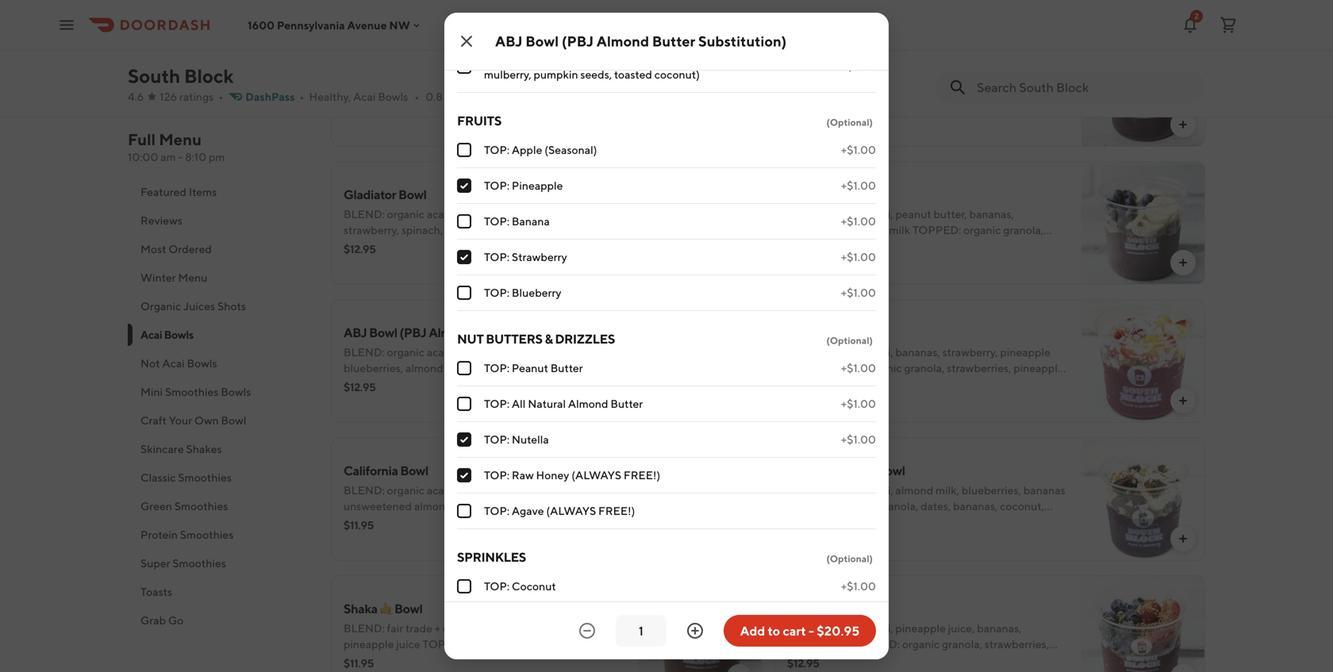 Task type: describe. For each thing, give the bounding box(es) containing it.
seeds,
[[580, 68, 612, 81]]

grab go button
[[128, 606, 312, 635]]

banana
[[512, 215, 550, 228]]

california bowl blend: organic acai, bananas, blueberries, and unsweetened almond milk topped: organic granola, blueberries, bananas, and hemp hearts calories: 463 our granola is certified organic, vegan and gluten-free
[[344, 463, 615, 544]]

coconut,
[[1000, 500, 1044, 513]]

hemp
[[474, 515, 503, 529]]

milk inside 'loaded pbj bowl blend: organic acai, peanut butter, bananas, blueberries, almond milk  topped: organic granola, blueberries, strawberries, bananas, peanut butter our granola is certified organic, vegan and gluten-free'
[[446, 85, 467, 98]]

shots
[[217, 300, 246, 313]]

2 add item to cart image from the top
[[1177, 256, 1190, 269]]

butter for abj bowl (pbj almond butter substitution)
[[652, 33, 695, 50]]

+$1.00 for top: pineapple
[[841, 179, 876, 192]]

cart
[[783, 623, 806, 638]]

top: for top: all natural almond butter
[[484, 397, 510, 410]]

acai for not
[[162, 357, 185, 370]]

gluten- inside blend: organic acai, peanut butter, bananas, blueberries, almond milk  topped: organic granola, blueberries, bananas calories: 633 our granola is certified organic, vegan and gluten-free
[[929, 255, 966, 268]]

is inside abj bowl (pbj almond butter substitution) blend: organic acai, all natural almond butter, bananas, blueberries, almond milk  topped: organic granola, blueberries, bananas our granola is certified organic, vegan and gluten-free
[[512, 377, 520, 390]]

bowl inside cinnamon date bowl blend: organic acai, almond milk, blueberries, bananas topped: organic granola, dates, bananas, coconut, cinnamon calories: 574 our granola is certified organic, vegan and gluten-free
[[877, 463, 905, 478]]

+$1.00 for top: banana
[[841, 215, 876, 228]]

add item to cart image for cinnamon date bowl
[[1177, 533, 1190, 545]]

granola inside shaka 🤙 bowl blend: fair trade + organic acai, bananas, strawberries, pineapple juice topped: organic granola, strawberries, blueberries and coconut calories: 520 our granola is certified organic, vegan and gluten-free
[[560, 654, 597, 667]]

butter
[[557, 101, 589, 114]]

🤙
[[380, 601, 392, 616]]

blend: inside shaka 🤙 bowl blend: fair trade + organic acai, bananas, strawberries, pineapple juice topped: organic granola, strawberries, blueberries and coconut calories: 520 our granola is certified organic, vegan and gluten-free
[[344, 622, 385, 635]]

topped: inside queen bee bowl blend: organic acai, pineapple juice, bananas, strawberries topped: organic granola, strawberries, blueberries, bee pollen calories: 535 our granola is certified organic, vegan and gluten-free
[[851, 638, 900, 651]]

bananas, inside shaka 🤙 bowl blend: fair trade + organic acai, bananas, strawberries, pineapple juice topped: organic granola, strawberries, blueberries and coconut calories: 520 our granola is certified organic, vegan and gluten-free
[[508, 622, 552, 635]]

south block
[[128, 65, 234, 87]]

is inside cinnamon date bowl blend: organic acai, almond milk, blueberries, bananas topped: organic granola, dates, bananas, coconut, cinnamon calories: 574 our granola is certified organic, vegan and gluten-free
[[969, 515, 976, 529]]

blueberries, inside cinnamon date bowl blend: organic acai, almond milk, blueberries, bananas topped: organic granola, dates, bananas, coconut, cinnamon calories: 574 our granola is certified organic, vegan and gluten-free
[[962, 484, 1021, 497]]

nut butters & drizzles
[[457, 331, 615, 346]]

4.6
[[128, 90, 144, 103]]

mini smoothies bowls
[[140, 385, 251, 398]]

organic, inside shaka 🤙 bowl blend: fair trade + organic acai, bananas, strawberries, pineapple juice topped: organic granola, strawberries, blueberries and coconut calories: 520 our granola is certified organic, vegan and gluten-free
[[388, 669, 429, 672]]

bowl inside california bowl blend: organic acai, bananas, blueberries, and unsweetened almond milk topped: organic granola, blueberries, bananas, and hemp hearts calories: 463 our granola is certified organic, vegan and gluten-free
[[400, 463, 428, 478]]

topped: inside abj bowl (pbj almond butter substitution) blend: organic acai, all natural almond butter, bananas, blueberries, almond milk  topped: organic granola, blueberries, bananas our granola is certified organic, vegan and gluten-free
[[469, 361, 518, 375]]

$11.95 for california bowl
[[344, 519, 374, 532]]

group containing no granola sub super mix (raw cashews, goji berries, mulberry, pumpkin seeds, toasted coconut)
[[457, 0, 876, 93]]

protein smoothies
[[140, 528, 234, 541]]

cinnamon
[[787, 463, 846, 478]]

bee
[[828, 601, 851, 616]]

nutella bowl image
[[638, 0, 762, 9]]

certified inside california bowl blend: organic acai, bananas, blueberries, and unsweetened almond milk topped: organic granola, blueberries, bananas, and hemp hearts calories: 463 our granola is certified organic, vegan and gluten-free
[[416, 531, 458, 544]]

is inside blend: organic acai, peanut butter, bananas, blueberries, almond milk  topped: organic granola, blueberries, bananas calories: 633 our granola is certified organic, vegan and gluten-free
[[1023, 239, 1031, 252]]

almond inside california bowl blend: organic acai, bananas, blueberries, and unsweetened almond milk topped: organic granola, blueberries, bananas, and hemp hearts calories: 463 our granola is certified organic, vegan and gluten-free
[[414, 500, 452, 513]]

add
[[740, 623, 765, 638]]

smoothies for green
[[174, 500, 228, 513]]

0 vertical spatial (always
[[572, 469, 622, 482]]

granola, inside queen bee bowl blend: organic acai, pineapple juice, bananas, strawberries topped: organic granola, strawberries, blueberries, bee pollen calories: 535 our granola is certified organic, vegan and gluten-free
[[942, 638, 983, 651]]

go
[[168, 614, 184, 627]]

our inside shaka 🤙 bowl blend: fair trade + organic acai, bananas, strawberries, pineapple juice topped: organic granola, strawberries, blueberries and coconut calories: 520 our granola is certified organic, vegan and gluten-free
[[537, 654, 557, 667]]

menu for winter
[[178, 271, 208, 284]]

strawberry
[[512, 250, 567, 263]]

notification bell image
[[1181, 15, 1200, 35]]

close abj bowl (pbj almond butter substitution) image
[[457, 32, 476, 51]]

warrior bowl image
[[1082, 0, 1206, 9]]

1600
[[248, 18, 275, 32]]

(optional) for fruits
[[827, 117, 873, 128]]

strawberries, inside the aloha bowl blend: organic acai, bananas, strawberry, pineapple juice topped: organic granola, strawberries, pineapple, coconut our granola is certified organic, vegan and gluten-free
[[947, 361, 1011, 375]]

abj for abj bowl (pbj almond butter substitution) blend: organic acai, all natural almond butter, bananas, blueberries, almond milk  topped: organic granola, blueberries, bananas our granola is certified organic, vegan and gluten-free
[[344, 325, 367, 340]]

is inside the aloha bowl blend: organic acai, bananas, strawberry, pineapple juice topped: organic granola, strawberries, pineapple, coconut our granola is certified organic, vegan and gluten-free
[[893, 377, 901, 390]]

most ordered button
[[128, 235, 312, 263]]

ratings
[[179, 90, 214, 103]]

574
[[885, 515, 904, 529]]

pineapple
[[512, 179, 563, 192]]

craft
[[140, 414, 167, 427]]

bananas, inside cinnamon date bowl blend: organic acai, almond milk, blueberries, bananas topped: organic granola, dates, bananas, coconut, cinnamon calories: 574 our granola is certified organic, vegan and gluten-free
[[953, 500, 998, 513]]

$12.95 for loaded
[[344, 104, 376, 117]]

top: for top: agave (always free!)
[[484, 504, 510, 517]]

2
[[1194, 12, 1199, 21]]

free inside abj bowl (pbj almond butter substitution) blend: organic acai, all natural almond butter, bananas, blueberries, almond milk  topped: organic granola, blueberries, bananas our granola is certified organic, vegan and gluten-free
[[435, 393, 455, 406]]

No Granola checkbox
[[457, 16, 471, 30]]

dates,
[[921, 500, 951, 513]]

nut
[[457, 331, 484, 346]]

coconut inside the aloha bowl blend: organic acai, bananas, strawberry, pineapple juice topped: organic granola, strawberries, pineapple, coconut our granola is certified organic, vegan and gluten-free
[[787, 377, 829, 390]]

calories: inside cinnamon date bowl blend: organic acai, almond milk, blueberries, bananas topped: organic granola, dates, bananas, coconut, cinnamon calories: 574 our granola is certified organic, vegan and gluten-free
[[839, 515, 883, 529]]

aloha bowl image
[[1082, 299, 1206, 423]]

blend: organic acai, peanut butter, bananas, blueberries, almond milk  topped: organic granola, blueberries, bananas calories: 633 our granola is certified organic, vegan and gluten-free
[[787, 208, 1044, 268]]

shaka
[[344, 601, 378, 616]]

certified inside abj bowl (pbj almond butter substitution) blend: organic acai, all natural almond butter, bananas, blueberries, almond milk  topped: organic granola, blueberries, bananas our granola is certified organic, vegan and gluten-free
[[522, 377, 564, 390]]

granola inside abj bowl (pbj almond butter substitution) blend: organic acai, all natural almond butter, bananas, blueberries, almond milk  topped: organic granola, blueberries, bananas our granola is certified organic, vegan and gluten-free
[[472, 377, 510, 390]]

organic, inside the aloha bowl blend: organic acai, bananas, strawberry, pineapple juice topped: organic granola, strawberries, pineapple, coconut our granola is certified organic, vegan and gluten-free
[[948, 377, 988, 390]]

top: for top: apple (seasonal)
[[484, 143, 510, 156]]

date
[[848, 463, 875, 478]]

almond for abj bowl (pbj almond butter substitution)
[[597, 33, 649, 50]]

calories: inside california bowl blend: organic acai, bananas, blueberries, and unsweetened almond milk topped: organic granola, blueberries, bananas, and hemp hearts calories: 463 our granola is certified organic, vegan and gluten-free
[[539, 515, 583, 529]]

(optional) for nut butters & drizzles
[[827, 335, 873, 346]]

acai, inside blend: organic acai, peanut butter, bananas, blueberries, almond milk  topped: organic granola, blueberries, bananas calories: 633 our granola is certified organic, vegan and gluten-free
[[870, 208, 893, 221]]

bowl inside queen bee bowl blend: organic acai, pineapple juice, bananas, strawberries topped: organic granola, strawberries, blueberries, bee pollen calories: 535 our granola is certified organic, vegan and gluten-free
[[853, 601, 881, 616]]

milk inside california bowl blend: organic acai, bananas, blueberries, and unsweetened almond milk topped: organic granola, blueberries, bananas, and hemp hearts calories: 463 our granola is certified organic, vegan and gluten-free
[[454, 500, 475, 513]]

pollen
[[871, 654, 902, 667]]

protein smoothies button
[[128, 521, 312, 549]]

bowl inside abj bowl (pbj almond butter substitution) blend: organic acai, all natural almond butter, bananas, blueberries, almond milk  topped: organic granola, blueberries, bananas our granola is certified organic, vegan and gluten-free
[[369, 325, 397, 340]]

bananas inside cinnamon date bowl blend: organic acai, almond milk, blueberries, bananas topped: organic granola, dates, bananas, coconut, cinnamon calories: 574 our granola is certified organic, vegan and gluten-free
[[1024, 484, 1066, 497]]

granola, inside cinnamon date bowl blend: organic acai, almond milk, blueberries, bananas topped: organic granola, dates, bananas, coconut, cinnamon calories: 574 our granola is certified organic, vegan and gluten-free
[[878, 500, 918, 513]]

bowl inside 'loaded pbj bowl blend: organic acai, peanut butter, bananas, blueberries, almond milk  topped: organic granola, blueberries, strawberries, bananas, peanut butter our granola is certified organic, vegan and gluten-free'
[[413, 49, 442, 64]]

bowls for healthy,
[[378, 90, 408, 103]]

0 vertical spatial free!)
[[624, 469, 660, 482]]

calories: inside queen bee bowl blend: organic acai, pineapple juice, bananas, strawberries topped: organic granola, strawberries, blueberries, bee pollen calories: 535 our granola is certified organic, vegan and gluten-free
[[904, 654, 948, 667]]

top: for top: peanut butter
[[484, 361, 510, 375]]

juice inside the aloha bowl blend: organic acai, bananas, strawberry, pineapple juice topped: organic granola, strawberries, pineapple, coconut our granola is certified organic, vegan and gluten-free
[[787, 361, 811, 375]]

0 items, open order cart image
[[1219, 15, 1238, 35]]

cashews,
[[642, 52, 687, 65]]

mix
[[597, 52, 615, 65]]

queen
[[787, 601, 826, 616]]

535
[[950, 654, 971, 667]]

abj bowl (pbj almond butter substitution) dialog
[[444, 0, 889, 672]]

bowl inside shaka 🤙 bowl blend: fair trade + organic acai, bananas, strawberries, pineapple juice topped: organic granola, strawberries, blueberries and coconut calories: 520 our granola is certified organic, vegan and gluten-free
[[394, 601, 423, 616]]

+$1.00 for no granola sub super mix (raw cashews, goji berries, mulberry, pumpkin seeds, toasted coconut)
[[841, 60, 876, 73]]

+$1.00 for top: all natural almond butter
[[841, 397, 876, 410]]

whey
[[475, 208, 502, 221]]

smoothies for protein
[[180, 528, 234, 541]]

topped: inside gladiator bowl blend: organic acai, 20g whey protein, bananas, strawberry, spinach, pineapple juice topped: organic granola, strawberries, blueberries, bananas our granola is certified organic, vegan and gluten-free
[[524, 223, 573, 236]]

organic, inside blend: organic acai, peanut butter, bananas, blueberries, almond milk  topped: organic granola, blueberries, bananas calories: 633 our granola is certified organic, vegan and gluten-free
[[832, 255, 872, 268]]

free inside the aloha bowl blend: organic acai, bananas, strawberry, pineapple juice topped: organic granola, strawberries, pineapple, coconut our granola is certified organic, vegan and gluten-free
[[825, 393, 845, 406]]

granola inside the aloha bowl blend: organic acai, bananas, strawberry, pineapple juice topped: organic granola, strawberries, pineapple, coconut our granola is certified organic, vegan and gluten-free
[[853, 377, 891, 390]]

top: for top: coconut
[[484, 580, 510, 593]]

633
[[939, 239, 959, 252]]

1 • from the left
[[219, 90, 223, 103]]

bananas inside blend: organic acai, peanut butter, bananas, blueberries, almond milk  topped: organic granola, blueberries, bananas calories: 633 our granola is certified organic, vegan and gluten-free
[[849, 239, 891, 252]]

$12.95 for abj
[[344, 381, 376, 394]]

almond inside blend: organic acai, peanut butter, bananas, blueberries, almond milk  topped: organic granola, blueberries, bananas calories: 633 our granola is certified organic, vegan and gluten-free
[[849, 223, 887, 236]]

winter menu button
[[128, 263, 312, 292]]

top: for top: strawberry
[[484, 250, 510, 263]]

block
[[184, 65, 234, 87]]

featured items
[[140, 185, 217, 198]]

free inside gladiator bowl blend: organic acai, 20g whey protein, bananas, strawberry, spinach, pineapple juice topped: organic granola, strawberries, blueberries, bananas our granola is certified organic, vegan and gluten-free
[[532, 255, 552, 268]]

TOP: Agave (ALWAYS FREE!) checkbox
[[457, 504, 471, 518]]

vegan inside gladiator bowl blend: organic acai, 20g whey protein, bananas, strawberry, spinach, pineapple juice topped: organic granola, strawberries, blueberries, bananas our granola is certified organic, vegan and gluten-free
[[441, 255, 471, 268]]

organic, inside 'loaded pbj bowl blend: organic acai, peanut butter, bananas, blueberries, almond milk  topped: organic granola, blueberries, strawberries, bananas, peanut butter our granola is certified organic, vegan and gluten-free'
[[438, 117, 478, 130]]

open menu image
[[57, 15, 76, 35]]

all
[[452, 346, 464, 359]]

acai bowls
[[140, 328, 193, 341]]

bananas, inside abj bowl (pbj almond butter substitution) blend: organic acai, all natural almond butter, bananas, blueberries, almond milk  topped: organic granola, blueberries, bananas our granola is certified organic, vegan and gluten-free
[[580, 346, 624, 359]]

grab
[[140, 614, 166, 627]]

&
[[545, 331, 553, 346]]

top: for top: pineapple
[[484, 179, 510, 192]]

bee
[[849, 654, 868, 667]]

pineapple inside gladiator bowl blend: organic acai, 20g whey protein, bananas, strawberry, spinach, pineapple juice topped: organic granola, strawberries, blueberries, bananas our granola is certified organic, vegan and gluten-free
[[445, 223, 496, 236]]

and inside cinnamon date bowl blend: organic acai, almond milk, blueberries, bananas topped: organic granola, dates, bananas, coconut, cinnamon calories: 574 our granola is certified organic, vegan and gluten-free
[[820, 531, 839, 544]]

no granola sub super mix (raw cashews, goji berries, mulberry, pumpkin seeds, toasted coconut)
[[484, 52, 747, 81]]

organic, inside abj bowl (pbj almond butter substitution) blend: organic acai, all natural almond butter, bananas, blueberries, almond milk  topped: organic granola, blueberries, bananas our granola is certified organic, vegan and gluten-free
[[566, 377, 607, 390]]

loaded
[[344, 49, 386, 64]]

$12.95 for queen
[[787, 657, 819, 670]]

granola, inside gladiator bowl blend: organic acai, 20g whey protein, bananas, strawberry, spinach, pineapple juice topped: organic granola, strawberries, blueberries, bananas our granola is certified organic, vegan and gluten-free
[[344, 239, 384, 252]]

top: for top: blueberry
[[484, 286, 510, 299]]

vegan inside 'loaded pbj bowl blend: organic acai, peanut butter, bananas, blueberries, almond milk  topped: organic granola, blueberries, strawberries, bananas, peanut butter our granola is certified organic, vegan and gluten-free'
[[481, 117, 511, 130]]

winter menu
[[140, 271, 208, 284]]

free inside shaka 🤙 bowl blend: fair trade + organic acai, bananas, strawberries, pineapple juice topped: organic granola, strawberries, blueberries and coconut calories: 520 our granola is certified organic, vegan and gluten-free
[[522, 669, 543, 672]]

craft your own bowl button
[[128, 406, 312, 435]]

queen bee bowl image
[[1082, 575, 1206, 672]]

mini
[[140, 385, 163, 398]]

bananas, inside gladiator bowl blend: organic acai, 20g whey protein, bananas, strawberry, spinach, pineapple juice topped: organic granola, strawberries, blueberries, bananas our granola is certified organic, vegan and gluten-free
[[545, 208, 590, 221]]

$20.95
[[817, 623, 860, 638]]

126 ratings •
[[160, 90, 223, 103]]

top: banana
[[484, 215, 550, 228]]

all
[[512, 397, 526, 410]]

abj for abj bowl (pbj almond butter substitution)
[[495, 33, 523, 50]]

520
[[514, 654, 535, 667]]

grab go
[[140, 614, 184, 627]]

1600 pennsylvania avenue nw
[[248, 18, 410, 32]]

bananas inside abj bowl (pbj almond butter substitution) blend: organic acai, all natural almond butter, bananas, blueberries, almond milk  topped: organic granola, blueberries, bananas our granola is certified organic, vegan and gluten-free
[[406, 377, 448, 390]]

fair
[[387, 622, 403, 635]]

green smoothies button
[[128, 492, 312, 521]]

california
[[344, 463, 398, 478]]

bananas, inside queen bee bowl blend: organic acai, pineapple juice, bananas, strawberries topped: organic granola, strawberries, blueberries, bee pollen calories: 535 our granola is certified organic, vegan and gluten-free
[[977, 622, 1022, 635]]

fruits group
[[457, 112, 876, 311]]

vegan inside the aloha bowl blend: organic acai, bananas, strawberry, pineapple juice topped: organic granola, strawberries, pineapple, coconut our granola is certified organic, vegan and gluten-free
[[990, 377, 1021, 390]]

almond butter bowl image
[[1082, 23, 1206, 147]]

shaka 🤙 bowl blend: fair trade + organic acai, bananas, strawberries, pineapple juice topped: organic granola, strawberries, blueberries and coconut calories: 520 our granola is certified organic, vegan and gluten-free
[[344, 601, 620, 672]]

granola inside blend: organic acai, peanut butter, bananas, blueberries, almond milk  topped: organic granola, blueberries, bananas calories: 633 our granola is certified organic, vegan and gluten-free
[[983, 239, 1021, 252]]

free inside 'loaded pbj bowl blend: organic acai, peanut butter, bananas, blueberries, almond milk  topped: organic granola, blueberries, strawberries, bananas, peanut butter our granola is certified organic, vegan and gluten-free'
[[572, 117, 592, 130]]

blend: inside 'loaded pbj bowl blend: organic acai, peanut butter, bananas, blueberries, almond milk  topped: organic granola, blueberries, strawberries, bananas, peanut butter our granola is certified organic, vegan and gluten-free'
[[344, 69, 385, 83]]

spinach,
[[402, 223, 443, 236]]

acai, inside shaka 🤙 bowl blend: fair trade + organic acai, bananas, strawberries, pineapple juice topped: organic granola, strawberries, blueberries and coconut calories: 520 our granola is certified organic, vegan and gluten-free
[[483, 622, 505, 635]]

green
[[140, 500, 172, 513]]

1600 pennsylvania avenue nw button
[[248, 18, 423, 32]]

loaded pbj bowl image
[[638, 23, 762, 147]]

loaded pbj bowl blend: organic acai, peanut butter, bananas, blueberries, almond milk  topped: organic granola, blueberries, strawberries, bananas, peanut butter our granola is certified organic, vegan and gluten-free
[[344, 49, 611, 130]]

our inside 'loaded pbj bowl blend: organic acai, peanut butter, bananas, blueberries, almond milk  topped: organic granola, blueberries, strawberries, bananas, peanut butter our granola is certified organic, vegan and gluten-free'
[[591, 101, 611, 114]]

pbj
[[388, 49, 411, 64]]

toasted
[[614, 68, 652, 81]]

granola, inside abj bowl (pbj almond butter substitution) blend: organic acai, all natural almond butter, bananas, blueberries, almond milk  topped: organic granola, blueberries, bananas our granola is certified organic, vegan and gluten-free
[[560, 361, 600, 375]]

organic, inside california bowl blend: organic acai, bananas, blueberries, and unsweetened almond milk topped: organic granola, blueberries, bananas, and hemp hearts calories: 463 our granola is certified organic, vegan and gluten-free
[[460, 531, 501, 544]]

+$1.00 for top: strawberry
[[841, 250, 876, 263]]

topped: inside cinnamon date bowl blend: organic acai, almond milk, blueberries, bananas topped: organic granola, dates, bananas, coconut, cinnamon calories: 574 our granola is certified organic, vegan and gluten-free
[[787, 500, 836, 513]]

$10.95+
[[787, 381, 826, 394]]

top: nutella
[[484, 433, 549, 446]]

Item Search search field
[[977, 79, 1193, 96]]

almond for abj bowl (pbj almond butter substitution) blend: organic acai, all natural almond butter, bananas, blueberries, almond milk  topped: organic granola, blueberries, bananas our granola is certified organic, vegan and gluten-free
[[429, 325, 473, 340]]

vegan inside shaka 🤙 bowl blend: fair trade + organic acai, bananas, strawberries, pineapple juice topped: organic granola, strawberries, blueberries and coconut calories: 520 our granola is certified organic, vegan and gluten-free
[[431, 669, 461, 672]]

substitution) for abj bowl (pbj almond butter substitution)
[[698, 33, 787, 50]]

smoothies for super
[[173, 557, 226, 570]]

almond inside 'loaded pbj bowl blend: organic acai, peanut butter, bananas, blueberries, almond milk  topped: organic granola, blueberries, strawberries, bananas, peanut butter our granola is certified organic, vegan and gluten-free'
[[406, 85, 443, 98]]

super smoothies
[[140, 557, 226, 570]]

pm
[[209, 150, 225, 163]]

top: all natural almond butter
[[484, 397, 643, 410]]

is inside gladiator bowl blend: organic acai, 20g whey protein, bananas, strawberry, spinach, pineapple juice topped: organic granola, strawberries, blueberries, bananas our granola is certified organic, vegan and gluten-free
[[344, 255, 351, 268]]

organic, inside gladiator bowl blend: organic acai, 20g whey protein, bananas, strawberry, spinach, pineapple juice topped: organic granola, strawberries, blueberries, bananas our granola is certified organic, vegan and gluten-free
[[398, 255, 438, 268]]

acai, inside gladiator bowl blend: organic acai, 20g whey protein, bananas, strawberry, spinach, pineapple juice topped: organic granola, strawberries, blueberries, bananas our granola is certified organic, vegan and gluten-free
[[427, 208, 450, 221]]



Task type: locate. For each thing, give the bounding box(es) containing it.
$11.95 for cinnamon date bowl
[[787, 519, 817, 532]]

3 add item to cart image from the top
[[1177, 533, 1190, 545]]

sprinkles
[[457, 550, 526, 565]]

organic, inside queen bee bowl blend: organic acai, pineapple juice, bananas, strawberries topped: organic granola, strawberries, blueberries, bee pollen calories: 535 our granola is certified organic, vegan and gluten-free
[[832, 669, 872, 672]]

our inside blend: organic acai, peanut butter, bananas, blueberries, almond milk  topped: organic granola, blueberries, bananas calories: 633 our granola is certified organic, vegan and gluten-free
[[961, 239, 981, 252]]

pbj bowl image
[[1082, 161, 1206, 285]]

top: peanut butter
[[484, 361, 583, 375]]

(optional) for sprinkles
[[827, 553, 873, 564]]

pineapple left "juice,"
[[896, 622, 946, 635]]

1 vertical spatial abj
[[344, 325, 367, 340]]

gluten- inside queen bee bowl blend: organic acai, pineapple juice, bananas, strawberries topped: organic granola, strawberries, blueberries, bee pollen calories: 535 our granola is certified organic, vegan and gluten-free
[[929, 669, 966, 672]]

and inside blend: organic acai, peanut butter, bananas, blueberries, almond milk  topped: organic granola, blueberries, bananas calories: 633 our granola is certified organic, vegan and gluten-free
[[907, 255, 926, 268]]

top: left apple
[[484, 143, 510, 156]]

butter, inside 'loaded pbj bowl blend: organic acai, peanut butter, bananas, blueberries, almond milk  topped: organic granola, blueberries, strawberries, bananas, peanut butter our granola is certified organic, vegan and gluten-free'
[[490, 69, 524, 83]]

our inside cinnamon date bowl blend: organic acai, almond milk, blueberries, bananas topped: organic granola, dates, bananas, coconut, cinnamon calories: 574 our granola is certified organic, vegan and gluten-free
[[906, 515, 926, 529]]

almond inside nut butters & drizzles group
[[568, 397, 608, 410]]

top: left raw
[[484, 469, 510, 482]]

menu inside full menu 10:00 am - 8:10 pm
[[159, 130, 202, 149]]

(always
[[572, 469, 622, 482], [546, 504, 596, 517]]

2 vertical spatial (optional)
[[827, 553, 873, 564]]

bowl inside gladiator bowl blend: organic acai, 20g whey protein, bananas, strawberry, spinach, pineapple juice topped: organic granola, strawberries, blueberries, bananas our granola is certified organic, vegan and gluten-free
[[398, 187, 427, 202]]

1 horizontal spatial (pbj
[[562, 33, 594, 50]]

7 +$1.00 from the top
[[841, 361, 876, 375]]

(pbj up sub
[[562, 33, 594, 50]]

top:
[[484, 143, 510, 156], [484, 179, 510, 192], [484, 215, 510, 228], [484, 250, 510, 263], [484, 286, 510, 299], [484, 361, 510, 375], [484, 397, 510, 410], [484, 433, 510, 446], [484, 469, 510, 482], [484, 504, 510, 517], [484, 580, 510, 593]]

super up seeds,
[[564, 52, 594, 65]]

1 add item to cart image from the top
[[1177, 118, 1190, 131]]

abj
[[495, 33, 523, 50], [344, 325, 367, 340]]

butter, up top: peanut butter
[[544, 346, 577, 359]]

3 +$1.00 from the top
[[841, 179, 876, 192]]

3 (optional) from the top
[[827, 553, 873, 564]]

1 vertical spatial coconut
[[424, 654, 466, 667]]

blend: inside the aloha bowl blend: organic acai, bananas, strawberry, pineapple juice topped: organic granola, strawberries, pineapple, coconut our granola is certified organic, vegan and gluten-free
[[787, 346, 828, 359]]

2 vertical spatial add item to cart image
[[1177, 533, 1190, 545]]

(always right honey
[[572, 469, 622, 482]]

granola right 633
[[983, 239, 1021, 252]]

8:10
[[185, 150, 206, 163]]

topped: down natural
[[469, 361, 518, 375]]

+$1.00 for top: apple (seasonal)
[[841, 143, 876, 156]]

abj bowl (pbj almond butter substitution) image
[[638, 299, 762, 423]]

gladiator bowl image
[[638, 161, 762, 285]]

10 top: from the top
[[484, 504, 510, 517]]

shaka 🤙 bowl image
[[638, 575, 762, 672]]

butter, up 633
[[934, 208, 967, 221]]

4 top: from the top
[[484, 250, 510, 263]]

1 vertical spatial add item to cart image
[[1177, 256, 1190, 269]]

- inside full menu 10:00 am - 8:10 pm
[[178, 150, 183, 163]]

0 vertical spatial menu
[[159, 130, 202, 149]]

add item to cart image for almond butter bowl
[[1177, 118, 1190, 131]]

calories: left 463
[[539, 515, 583, 529]]

butter, down granola
[[490, 69, 524, 83]]

granola down healthy, acai bowls • 0.8 mi
[[344, 117, 381, 130]]

nutella
[[512, 433, 549, 446]]

our right butter
[[591, 101, 611, 114]]

+$1.00 inside sprinkles group
[[841, 580, 876, 593]]

1 horizontal spatial -
[[809, 623, 814, 638]]

and inside 'loaded pbj bowl blend: organic acai, peanut butter, bananas, blueberries, almond milk  topped: organic granola, blueberries, strawberries, bananas, peanut butter our granola is certified organic, vegan and gluten-free'
[[513, 117, 533, 130]]

winter
[[140, 271, 176, 284]]

butter, inside blend: organic acai, peanut butter, bananas, blueberries, almond milk  topped: organic granola, blueberries, bananas calories: 633 our granola is certified organic, vegan and gluten-free
[[934, 208, 967, 221]]

$11.95 for shaka 🤙 bowl
[[344, 657, 374, 670]]

(pbj for abj bowl (pbj almond butter substitution)
[[562, 33, 594, 50]]

bowl inside "button"
[[221, 414, 246, 427]]

0 horizontal spatial super
[[140, 557, 170, 570]]

strawberries, inside gladiator bowl blend: organic acai, 20g whey protein, bananas, strawberry, spinach, pineapple juice topped: organic granola, strawberries, blueberries, bananas our granola is certified organic, vegan and gluten-free
[[386, 239, 451, 252]]

strawberries
[[787, 638, 849, 651]]

0 vertical spatial substitution)
[[698, 33, 787, 50]]

granola, inside california bowl blend: organic acai, bananas, blueberries, and unsweetened almond milk topped: organic granola, blueberries, bananas, and hemp hearts calories: 463 our granola is certified organic, vegan and gluten-free
[[568, 500, 609, 513]]

smoothies down the protein smoothies
[[173, 557, 226, 570]]

coconut down +
[[424, 654, 466, 667]]

drizzles
[[555, 331, 615, 346]]

smoothies down green smoothies button on the bottom
[[180, 528, 234, 541]]

our right 574
[[906, 515, 926, 529]]

0 vertical spatial super
[[564, 52, 594, 65]]

topped: up hemp
[[478, 500, 526, 513]]

top: left blueberry
[[484, 286, 510, 299]]

classic
[[140, 471, 176, 484]]

2 • from the left
[[300, 90, 304, 103]]

1 +$1.00 from the top
[[841, 60, 876, 73]]

acai for healthy,
[[353, 90, 376, 103]]

our right 520
[[537, 654, 557, 667]]

substitution) up top: peanut butter
[[514, 325, 588, 340]]

super up toasts
[[140, 557, 170, 570]]

blueberry
[[512, 286, 562, 299]]

add to cart - $20.95
[[740, 623, 860, 638]]

and inside queen bee bowl blend: organic acai, pineapple juice, bananas, strawberries topped: organic granola, strawberries, blueberries, bee pollen calories: 535 our granola is certified organic, vegan and gluten-free
[[907, 669, 926, 672]]

cinnamon date bowl blend: organic acai, almond milk, blueberries, bananas topped: organic granola, dates, bananas, coconut, cinnamon calories: 574 our granola is certified organic, vegan and gluten-free
[[787, 463, 1066, 544]]

1 horizontal spatial butter,
[[544, 346, 577, 359]]

not acai bowls
[[140, 357, 217, 370]]

free inside cinnamon date bowl blend: organic acai, almond milk, blueberries, bananas topped: organic granola, dates, bananas, coconut, cinnamon calories: 574 our granola is certified organic, vegan and gluten-free
[[879, 531, 899, 544]]

0 horizontal spatial -
[[178, 150, 183, 163]]

gluten- inside california bowl blend: organic acai, bananas, blueberries, and unsweetened almond milk topped: organic granola, blueberries, bananas, and hemp hearts calories: 463 our granola is certified organic, vegan and gluten-free
[[557, 531, 594, 544]]

granola right the 535
[[995, 654, 1033, 667]]

abj inside dialog
[[495, 33, 523, 50]]

granola down "unsweetened"
[[366, 531, 404, 544]]

not acai bowls button
[[128, 349, 312, 378]]

0 horizontal spatial abj
[[344, 325, 367, 340]]

granola down dates,
[[929, 515, 966, 529]]

own
[[194, 414, 219, 427]]

0 horizontal spatial (pbj
[[400, 325, 427, 340]]

granola down natural
[[472, 377, 510, 390]]

honey
[[536, 469, 569, 482]]

substitution) for abj bowl (pbj almond butter substitution) blend: organic acai, all natural almond butter, bananas, blueberries, almond milk  topped: organic granola, blueberries, bananas our granola is certified organic, vegan and gluten-free
[[514, 325, 588, 340]]

(seasonal)
[[545, 143, 597, 156]]

green smoothies
[[140, 500, 228, 513]]

None checkbox
[[457, 143, 471, 157], [457, 179, 471, 193], [457, 286, 471, 300], [457, 361, 471, 375], [457, 433, 471, 447], [457, 143, 471, 157], [457, 179, 471, 193], [457, 286, 471, 300], [457, 361, 471, 375], [457, 433, 471, 447]]

0 vertical spatial butter,
[[490, 69, 524, 83]]

(pbj inside abj bowl (pbj almond butter substitution) blend: organic acai, all natural almond butter, bananas, blueberries, almond milk  topped: organic granola, blueberries, bananas our granola is certified organic, vegan and gluten-free
[[400, 325, 427, 340]]

1 vertical spatial substitution)
[[514, 325, 588, 340]]

blueberries, inside queen bee bowl blend: organic acai, pineapple juice, bananas, strawberries topped: organic granola, strawberries, blueberries, bee pollen calories: 535 our granola is certified organic, vegan and gluten-free
[[787, 654, 847, 667]]

our right $10.95+
[[831, 377, 851, 390]]

9 +$1.00 from the top
[[841, 433, 876, 446]]

strawberries, inside queen bee bowl blend: organic acai, pineapple juice, bananas, strawberries topped: organic granola, strawberries, blueberries, bee pollen calories: 535 our granola is certified organic, vegan and gluten-free
[[985, 638, 1049, 651]]

4 +$1.00 from the top
[[841, 215, 876, 228]]

TOP: Raw Honey (ALWAYS FREE!) checkbox
[[457, 468, 471, 483]]

top: for top: raw honey (always free!)
[[484, 469, 510, 482]]

and inside the aloha bowl blend: organic acai, bananas, strawberry, pineapple juice topped: organic granola, strawberries, pineapple, coconut our granola is certified organic, vegan and gluten-free
[[1023, 377, 1042, 390]]

top: inside sprinkles group
[[484, 580, 510, 593]]

1 vertical spatial juice
[[787, 361, 811, 375]]

our right 633
[[961, 239, 981, 252]]

blueberries,
[[344, 85, 403, 98], [344, 101, 403, 114], [787, 223, 847, 236], [453, 239, 513, 252], [787, 239, 847, 252], [344, 361, 403, 375], [344, 377, 403, 390], [499, 484, 559, 497], [962, 484, 1021, 497], [344, 515, 403, 529], [787, 654, 847, 667]]

craft your own bowl
[[140, 414, 246, 427]]

0 vertical spatial strawberry,
[[344, 223, 399, 236]]

add item to cart image
[[1177, 118, 1190, 131], [1177, 256, 1190, 269], [1177, 533, 1190, 545]]

our inside queen bee bowl blend: organic acai, pineapple juice, bananas, strawberries topped: organic granola, strawberries, blueberries, bee pollen calories: 535 our granola is certified organic, vegan and gluten-free
[[973, 654, 993, 667]]

certified inside cinnamon date bowl blend: organic acai, almond milk, blueberries, bananas topped: organic granola, dates, bananas, coconut, cinnamon calories: 574 our granola is certified organic, vegan and gluten-free
[[978, 515, 1021, 529]]

20g
[[452, 208, 473, 221]]

substitution) up berries,
[[698, 33, 787, 50]]

bowls down pbj
[[378, 90, 408, 103]]

(always down top: raw honey (always free!)
[[546, 504, 596, 517]]

super inside no granola sub super mix (raw cashews, goji berries, mulberry, pumpkin seeds, toasted coconut)
[[564, 52, 594, 65]]

juice for gladiator bowl
[[498, 223, 522, 236]]

acai right not at the left of the page
[[162, 357, 185, 370]]

calories: left 633
[[893, 239, 937, 252]]

peanut inside blend: organic acai, peanut butter, bananas, blueberries, almond milk  topped: organic granola, blueberries, bananas calories: 633 our granola is certified organic, vegan and gluten-free
[[896, 208, 931, 221]]

butter inside abj bowl (pbj almond butter substitution) blend: organic acai, all natural almond butter, bananas, blueberries, almond milk  topped: organic granola, blueberries, bananas our granola is certified organic, vegan and gluten-free
[[476, 325, 512, 340]]

topped: up $10.95+
[[814, 361, 862, 375]]

126
[[160, 90, 177, 103]]

3 top: from the top
[[484, 215, 510, 228]]

granola inside california bowl blend: organic acai, bananas, blueberries, and unsweetened almond milk topped: organic granola, blueberries, bananas, and hemp hearts calories: 463 our granola is certified organic, vegan and gluten-free
[[366, 531, 404, 544]]

decrease quantity by 1 image
[[578, 621, 597, 640]]

our down "unsweetened"
[[344, 531, 364, 544]]

calories: inside shaka 🤙 bowl blend: fair trade + organic acai, bananas, strawberries, pineapple juice topped: organic granola, strawberries, blueberries and coconut calories: 520 our granola is certified organic, vegan and gluten-free
[[468, 654, 512, 667]]

certified
[[393, 117, 436, 130], [353, 255, 396, 268], [787, 255, 830, 268], [522, 377, 564, 390], [903, 377, 946, 390], [978, 515, 1021, 529], [416, 531, 458, 544], [344, 669, 386, 672], [787, 669, 830, 672]]

2 +$1.00 from the top
[[841, 143, 876, 156]]

+$1.00 for top: nutella
[[841, 433, 876, 446]]

bowls for mini
[[221, 385, 251, 398]]

bowl inside the aloha bowl blend: organic acai, bananas, strawberry, pineapple juice topped: organic granola, strawberries, pineapple, coconut our granola is certified organic, vegan and gluten-free
[[822, 325, 851, 340]]

top: agave (always free!)
[[484, 504, 635, 517]]

2 horizontal spatial butter,
[[934, 208, 967, 221]]

2 vertical spatial juice
[[396, 638, 420, 651]]

topped: up 633
[[913, 223, 961, 236]]

0 horizontal spatial juice
[[396, 638, 420, 651]]

strawberries, inside 'loaded pbj bowl blend: organic acai, peanut butter, bananas, blueberries, almond milk  topped: organic granola, blueberries, strawberries, bananas, peanut butter our granola is certified organic, vegan and gluten-free'
[[406, 101, 470, 114]]

1 horizontal spatial substitution)
[[698, 33, 787, 50]]

milk inside blend: organic acai, peanut butter, bananas, blueberries, almond milk  topped: organic granola, blueberries, bananas calories: 633 our granola is certified organic, vegan and gluten-free
[[889, 223, 910, 236]]

+$1.00 for top: coconut
[[841, 580, 876, 593]]

top: blueberry
[[484, 286, 562, 299]]

trade
[[406, 622, 432, 635]]

abj inside abj bowl (pbj almond butter substitution) blend: organic acai, all natural almond butter, bananas, blueberries, almond milk  topped: organic granola, blueberries, bananas our granola is certified organic, vegan and gluten-free
[[344, 325, 367, 340]]

our inside gladiator bowl blend: organic acai, 20g whey protein, bananas, strawberry, spinach, pineapple juice topped: organic granola, strawberries, blueberries, bananas our granola is certified organic, vegan and gluten-free
[[559, 239, 579, 252]]

2 top: from the top
[[484, 179, 510, 192]]

cinnamon date bowl image
[[1082, 437, 1206, 561]]

9 top: from the top
[[484, 469, 510, 482]]

nw
[[389, 18, 410, 32]]

8 top: from the top
[[484, 433, 510, 446]]

bananas, inside blend: organic acai, peanut butter, bananas, blueberries, almond milk  topped: organic granola, blueberries, bananas calories: 633 our granola is certified organic, vegan and gluten-free
[[970, 208, 1014, 221]]

10 +$1.00 from the top
[[841, 580, 876, 593]]

bowl
[[526, 33, 559, 50], [413, 49, 442, 64], [873, 49, 901, 64], [398, 187, 427, 202], [369, 325, 397, 340], [822, 325, 851, 340], [221, 414, 246, 427], [400, 463, 428, 478], [877, 463, 905, 478], [394, 601, 423, 616], [853, 601, 881, 616]]

blueberries
[[344, 654, 401, 667]]

full menu 10:00 am - 8:10 pm
[[128, 130, 225, 163]]

1 horizontal spatial •
[[300, 90, 304, 103]]

blend: inside gladiator bowl blend: organic acai, 20g whey protein, bananas, strawberry, spinach, pineapple juice topped: organic granola, strawberries, blueberries, bananas our granola is certified organic, vegan and gluten-free
[[344, 208, 385, 221]]

5 top: from the top
[[484, 286, 510, 299]]

juice up $10.95+
[[787, 361, 811, 375]]

gluten- inside abj bowl (pbj almond butter substitution) blend: organic acai, all natural almond butter, bananas, blueberries, almond milk  topped: organic granola, blueberries, bananas our granola is certified organic, vegan and gluten-free
[[398, 393, 435, 406]]

our up blueberry
[[559, 239, 579, 252]]

granola inside queen bee bowl blend: organic acai, pineapple juice, bananas, strawberries topped: organic granola, strawberries, blueberries, bee pollen calories: 535 our granola is certified organic, vegan and gluten-free
[[995, 654, 1033, 667]]

butter for abj bowl (pbj almond butter substitution) blend: organic acai, all natural almond butter, bananas, blueberries, almond milk  topped: organic granola, blueberries, bananas our granola is certified organic, vegan and gluten-free
[[476, 325, 512, 340]]

• left 0.8
[[415, 90, 419, 103]]

bowls up "not acai bowls"
[[164, 328, 193, 341]]

1 vertical spatial menu
[[178, 271, 208, 284]]

gluten- inside cinnamon date bowl blend: organic acai, almond milk, blueberries, bananas topped: organic granola, dates, bananas, coconut, cinnamon calories: 574 our granola is certified organic, vegan and gluten-free
[[841, 531, 879, 544]]

10:00
[[128, 150, 158, 163]]

$12.95
[[344, 104, 376, 117], [344, 242, 376, 256], [344, 381, 376, 394], [787, 657, 819, 670]]

bowls down not acai bowls button
[[221, 385, 251, 398]]

1 vertical spatial (always
[[546, 504, 596, 517]]

top: coconut
[[484, 580, 556, 593]]

1 vertical spatial (pbj
[[400, 325, 427, 340]]

mini smoothies bowls button
[[128, 378, 312, 406]]

our inside the aloha bowl blend: organic acai, bananas, strawberry, pineapple juice topped: organic granola, strawberries, pineapple, coconut our granola is certified organic, vegan and gluten-free
[[831, 377, 851, 390]]

reviews button
[[128, 206, 312, 235]]

1 horizontal spatial strawberry,
[[942, 346, 998, 359]]

pineapple inside shaka 🤙 bowl blend: fair trade + organic acai, bananas, strawberries, pineapple juice topped: organic granola, strawberries, blueberries and coconut calories: 520 our granola is certified organic, vegan and gluten-free
[[344, 638, 394, 651]]

increase quantity by 1 image
[[686, 621, 705, 640]]

top: down sprinkles
[[484, 580, 510, 593]]

bowls
[[378, 90, 408, 103], [164, 328, 193, 341], [187, 357, 217, 370], [221, 385, 251, 398]]

granola right strawberry
[[581, 239, 619, 252]]

pineapple up blueberries
[[344, 638, 394, 651]]

top: left nutella
[[484, 433, 510, 446]]

top: for top: banana
[[484, 215, 510, 228]]

5 +$1.00 from the top
[[841, 250, 876, 263]]

menu up 'organic juices shots'
[[178, 271, 208, 284]]

certified inside queen bee bowl blend: organic acai, pineapple juice, bananas, strawberries topped: organic granola, strawberries, blueberries, bee pollen calories: 535 our granola is certified organic, vegan and gluten-free
[[787, 669, 830, 672]]

0 horizontal spatial substitution)
[[514, 325, 588, 340]]

top: left agave
[[484, 504, 510, 517]]

acai, inside 'loaded pbj bowl blend: organic acai, peanut butter, bananas, blueberries, almond milk  topped: organic granola, blueberries, strawberries, bananas, peanut butter our granola is certified organic, vegan and gluten-free'
[[427, 69, 450, 83]]

topped: up pollen
[[851, 638, 900, 651]]

2 vertical spatial peanut
[[896, 208, 931, 221]]

(optional) down almond butter bowl
[[827, 117, 873, 128]]

1 vertical spatial butter,
[[934, 208, 967, 221]]

1 vertical spatial -
[[809, 623, 814, 638]]

ordered
[[169, 242, 212, 256]]

mulberry,
[[484, 68, 531, 81]]

butters
[[486, 331, 543, 346]]

top: down the top: banana
[[484, 250, 510, 263]]

almond inside abj bowl (pbj almond butter substitution) blend: organic acai, all natural almond butter, bananas, blueberries, almond milk  topped: organic granola, blueberries, bananas our granola is certified organic, vegan and gluten-free
[[429, 325, 473, 340]]

smoothies for mini
[[165, 385, 219, 398]]

6 +$1.00 from the top
[[841, 286, 876, 299]]

(optional) inside sprinkles group
[[827, 553, 873, 564]]

menu for full
[[159, 130, 202, 149]]

juice down trade
[[396, 638, 420, 651]]

calories: left 520
[[468, 654, 512, 667]]

0 vertical spatial acai
[[353, 90, 376, 103]]

0 horizontal spatial •
[[219, 90, 223, 103]]

juice for shaka 🤙 bowl
[[396, 638, 420, 651]]

1 horizontal spatial coconut
[[787, 377, 829, 390]]

(pbj left nut
[[400, 325, 427, 340]]

1 vertical spatial (optional)
[[827, 335, 873, 346]]

blend: inside california bowl blend: organic acai, bananas, blueberries, and unsweetened almond milk topped: organic granola, blueberries, bananas, and hemp hearts calories: 463 our granola is certified organic, vegan and gluten-free
[[344, 484, 385, 497]]

is inside 'loaded pbj bowl blend: organic acai, peanut butter, bananas, blueberries, almond milk  topped: organic granola, blueberries, strawberries, bananas, peanut butter our granola is certified organic, vegan and gluten-free'
[[384, 117, 391, 130]]

+$1.00 for top: peanut butter
[[841, 361, 876, 375]]

protein,
[[504, 208, 543, 221]]

strawberry, inside the aloha bowl blend: organic acai, bananas, strawberry, pineapple juice topped: organic granola, strawberries, pineapple, coconut our granola is certified organic, vegan and gluten-free
[[942, 346, 998, 359]]

(optional) right 'aloha'
[[827, 335, 873, 346]]

smoothies for classic
[[178, 471, 232, 484]]

acai up not at the left of the page
[[140, 328, 162, 341]]

• down "block"
[[219, 90, 223, 103]]

pineapple up pineapple,
[[1000, 346, 1051, 359]]

blend: inside blend: organic acai, peanut butter, bananas, blueberries, almond milk  topped: organic granola, blueberries, bananas calories: 633 our granola is certified organic, vegan and gluten-free
[[787, 208, 828, 221]]

smoothies down 'shakes'
[[178, 471, 232, 484]]

0 horizontal spatial strawberry,
[[344, 223, 399, 236]]

bananas, inside the aloha bowl blend: organic acai, bananas, strawberry, pineapple juice topped: organic granola, strawberries, pineapple, coconut our granola is certified organic, vegan and gluten-free
[[896, 346, 940, 359]]

0 vertical spatial peanut
[[452, 69, 488, 83]]

granola inside 'loaded pbj bowl blend: organic acai, peanut butter, bananas, blueberries, almond milk  topped: organic granola, blueberries, strawberries, bananas, peanut butter our granola is certified organic, vegan and gluten-free'
[[344, 117, 381, 130]]

bowls up mini smoothies bowls
[[187, 357, 217, 370]]

top: up whey
[[484, 179, 510, 192]]

granola right $10.95+
[[853, 377, 891, 390]]

1 top: from the top
[[484, 143, 510, 156]]

shakes
[[186, 442, 222, 456]]

1 horizontal spatial abj
[[495, 33, 523, 50]]

gluten- inside the aloha bowl blend: organic acai, bananas, strawberry, pineapple juice topped: organic granola, strawberries, pineapple, coconut our granola is certified organic, vegan and gluten-free
[[787, 393, 825, 406]]

almond
[[597, 33, 649, 50], [787, 49, 832, 64], [429, 325, 473, 340], [568, 397, 608, 410]]

gluten- inside gladiator bowl blend: organic acai, 20g whey protein, bananas, strawberry, spinach, pineapple juice topped: organic granola, strawberries, blueberries, bananas our granola is certified organic, vegan and gluten-free
[[495, 255, 532, 268]]

super smoothies button
[[128, 549, 312, 578]]

california bowl image
[[638, 437, 762, 561]]

calories: left the 535
[[904, 654, 948, 667]]

our inside california bowl blend: organic acai, bananas, blueberries, and unsweetened almond milk topped: organic granola, blueberries, bananas, and hemp hearts calories: 463 our granola is certified organic, vegan and gluten-free
[[344, 531, 364, 544]]

vegan inside abj bowl (pbj almond butter substitution) blend: organic acai, all natural almond butter, bananas, blueberries, almond milk  topped: organic granola, blueberries, bananas our granola is certified organic, vegan and gluten-free
[[344, 393, 374, 406]]

1 vertical spatial free!)
[[598, 504, 635, 517]]

is inside california bowl blend: organic acai, bananas, blueberries, and unsweetened almond milk topped: organic granola, blueberries, bananas, and hemp hearts calories: 463 our granola is certified organic, vegan and gluten-free
[[406, 531, 413, 544]]

- right cart
[[809, 623, 814, 638]]

+$1.00 for top: blueberry
[[841, 286, 876, 299]]

unsweetened
[[344, 500, 412, 513]]

(optional)
[[827, 117, 873, 128], [827, 335, 873, 346], [827, 553, 873, 564]]

1 horizontal spatial peanut
[[519, 101, 555, 114]]

healthy,
[[309, 90, 351, 103]]

gluten- inside shaka 🤙 bowl blend: fair trade + organic acai, bananas, strawberries, pineapple juice topped: organic granola, strawberries, blueberries and coconut calories: 520 our granola is certified organic, vegan and gluten-free
[[485, 669, 522, 672]]

blend: inside cinnamon date bowl blend: organic acai, almond milk, blueberries, bananas topped: organic granola, dates, bananas, coconut, cinnamon calories: 574 our granola is certified organic, vegan and gluten-free
[[787, 484, 828, 497]]

topped: inside blend: organic acai, peanut butter, bananas, blueberries, almond milk  topped: organic granola, blueberries, bananas calories: 633 our granola is certified organic, vegan and gluten-free
[[913, 223, 961, 236]]

gladiator
[[344, 187, 396, 202]]

vegan inside queen bee bowl blend: organic acai, pineapple juice, bananas, strawberries topped: organic granola, strawberries, blueberries, bee pollen calories: 535 our granola is certified organic, vegan and gluten-free
[[874, 669, 905, 672]]

topped: down +
[[423, 638, 471, 651]]

2 horizontal spatial •
[[415, 90, 419, 103]]

$11.95
[[344, 519, 374, 532], [787, 519, 817, 532], [344, 657, 374, 670]]

$12.95 for gladiator
[[344, 242, 376, 256]]

0 vertical spatial -
[[178, 150, 183, 163]]

strawberry,
[[344, 223, 399, 236], [942, 346, 998, 359]]

$11.95 down "unsweetened"
[[344, 519, 374, 532]]

gladiator bowl blend: organic acai, 20g whey protein, bananas, strawberry, spinach, pineapple juice topped: organic granola, strawberries, blueberries, bananas our granola is certified organic, vegan and gluten-free
[[344, 187, 619, 268]]

0 horizontal spatial coconut
[[424, 654, 466, 667]]

bowls for not
[[187, 357, 217, 370]]

topped: up cinnamon
[[787, 500, 836, 513]]

2 vertical spatial butter,
[[544, 346, 577, 359]]

2 horizontal spatial juice
[[787, 361, 811, 375]]

0 horizontal spatial peanut
[[452, 69, 488, 83]]

$11.95 down shaka
[[344, 657, 374, 670]]

top: raw honey (always free!)
[[484, 469, 660, 482]]

0 vertical spatial coconut
[[787, 377, 829, 390]]

nut butters & drizzles group
[[457, 330, 876, 529]]

pineapple down 20g
[[445, 223, 496, 236]]

most
[[140, 242, 166, 256]]

pumpkin
[[534, 68, 578, 81]]

1 vertical spatial strawberry,
[[942, 346, 998, 359]]

$11.95 down cinnamon
[[787, 519, 817, 532]]

8 +$1.00 from the top
[[841, 397, 876, 410]]

acai, inside queen bee bowl blend: organic acai, pineapple juice, bananas, strawberries topped: organic granola, strawberries, blueberries, bee pollen calories: 535 our granola is certified organic, vegan and gluten-free
[[870, 622, 893, 635]]

almond for top: all natural almond butter
[[568, 397, 608, 410]]

butter for top: all natural almond butter
[[611, 397, 643, 410]]

granola
[[502, 52, 542, 65]]

full
[[128, 130, 156, 149]]

smoothies up craft your own bowl
[[165, 385, 219, 398]]

top: for top: nutella
[[484, 433, 510, 446]]

2 vertical spatial acai
[[162, 357, 185, 370]]

topped: inside california bowl blend: organic acai, bananas, blueberries, and unsweetened almond milk topped: organic granola, blueberries, bananas, and hemp hearts calories: 463 our granola is certified organic, vegan and gluten-free
[[478, 500, 526, 513]]

1 vertical spatial peanut
[[519, 101, 555, 114]]

(optional) up bee
[[827, 553, 873, 564]]

our right the 535
[[973, 654, 993, 667]]

3 • from the left
[[415, 90, 419, 103]]

topped:
[[469, 85, 518, 98], [524, 223, 573, 236], [913, 223, 961, 236], [469, 361, 518, 375], [814, 361, 862, 375], [478, 500, 526, 513], [787, 500, 836, 513], [423, 638, 471, 651], [851, 638, 900, 651]]

1 (optional) from the top
[[827, 117, 873, 128]]

6 top: from the top
[[484, 361, 510, 375]]

add item to cart image
[[1177, 394, 1190, 407]]

calories: left 574
[[839, 515, 883, 529]]

bowl inside dialog
[[526, 33, 559, 50]]

2 horizontal spatial peanut
[[896, 208, 931, 221]]

featured
[[140, 185, 187, 198]]

0 vertical spatial abj
[[495, 33, 523, 50]]

-
[[178, 150, 183, 163], [809, 623, 814, 638]]

granola
[[344, 117, 381, 130], [581, 239, 619, 252], [983, 239, 1021, 252], [472, 377, 510, 390], [853, 377, 891, 390], [929, 515, 966, 529], [366, 531, 404, 544], [560, 654, 597, 667], [995, 654, 1033, 667]]

menu up the am
[[159, 130, 202, 149]]

463
[[585, 515, 604, 529]]

granola down decrease quantity by 1 icon
[[560, 654, 597, 667]]

(pbj for abj bowl (pbj almond butter substitution) blend: organic acai, all natural almond butter, bananas, blueberries, almond milk  topped: organic granola, blueberries, bananas our granola is certified organic, vegan and gluten-free
[[400, 325, 427, 340]]

1 horizontal spatial juice
[[498, 223, 522, 236]]

•
[[219, 90, 223, 103], [300, 90, 304, 103], [415, 90, 419, 103]]

topped: up strawberry
[[524, 223, 573, 236]]

granola, inside shaka 🤙 bowl blend: fair trade + organic acai, bananas, strawberries, pineapple juice topped: organic granola, strawberries, blueberries and coconut calories: 520 our granola is certified organic, vegan and gluten-free
[[513, 638, 554, 651]]

0 vertical spatial juice
[[498, 223, 522, 236]]

coconut inside shaka 🤙 bowl blend: fair trade + organic acai, bananas, strawberries, pineapple juice topped: organic granola, strawberries, blueberries and coconut calories: 520 our granola is certified organic, vegan and gluten-free
[[424, 654, 466, 667]]

• left healthy,
[[300, 90, 304, 103]]

1 vertical spatial acai
[[140, 328, 162, 341]]

our down the all
[[450, 377, 470, 390]]

is
[[384, 117, 391, 130], [1023, 239, 1031, 252], [344, 255, 351, 268], [512, 377, 520, 390], [893, 377, 901, 390], [969, 515, 976, 529], [406, 531, 413, 544], [600, 654, 607, 667], [1035, 654, 1043, 667]]

is inside shaka 🤙 bowl blend: fair trade + organic acai, bananas, strawberries, pineapple juice topped: organic granola, strawberries, blueberries and coconut calories: 520 our granola is certified organic, vegan and gluten-free
[[600, 654, 607, 667]]

substitution) inside abj bowl (pbj almond butter substitution) dialog
[[698, 33, 787, 50]]

2 (optional) from the top
[[827, 335, 873, 346]]

toasts
[[140, 585, 172, 598]]

blend:
[[344, 69, 385, 83], [344, 208, 385, 221], [787, 208, 828, 221], [344, 346, 385, 359], [787, 346, 828, 359], [344, 484, 385, 497], [787, 484, 828, 497], [344, 622, 385, 635], [787, 622, 828, 635]]

None checkbox
[[457, 60, 471, 74], [457, 214, 471, 229], [457, 250, 471, 264], [457, 397, 471, 411], [457, 579, 471, 594], [457, 60, 471, 74], [457, 214, 471, 229], [457, 250, 471, 264], [457, 397, 471, 411], [457, 579, 471, 594]]

top: down natural
[[484, 361, 510, 375]]

pineapple,
[[1014, 361, 1067, 375]]

reviews
[[140, 214, 182, 227]]

vegan
[[481, 117, 511, 130], [441, 255, 471, 268], [874, 255, 905, 268], [990, 377, 1021, 390], [344, 393, 374, 406], [503, 531, 533, 544], [787, 531, 818, 544], [431, 669, 461, 672], [874, 669, 905, 672]]

healthy, acai bowls • 0.8 mi
[[309, 90, 457, 103]]

top: left all
[[484, 397, 510, 410]]

avenue
[[347, 18, 387, 32]]

top: left banana
[[484, 215, 510, 228]]

am
[[160, 150, 176, 163]]

calories:
[[893, 239, 937, 252], [539, 515, 583, 529], [839, 515, 883, 529], [468, 654, 512, 667], [904, 654, 948, 667]]

juice inside shaka 🤙 bowl blend: fair trade + organic acai, bananas, strawberries, pineapple juice topped: organic granola, strawberries, blueberries and coconut calories: 520 our granola is certified organic, vegan and gluten-free
[[396, 638, 420, 651]]

- right the am
[[178, 150, 183, 163]]

granola inside gladiator bowl blend: organic acai, 20g whey protein, bananas, strawberry, spinach, pineapple juice topped: organic granola, strawberries, blueberries, bananas our granola is certified organic, vegan and gluten-free
[[581, 239, 619, 252]]

berries,
[[710, 52, 747, 65]]

0 vertical spatial add item to cart image
[[1177, 118, 1190, 131]]

topped: inside the aloha bowl blend: organic acai, bananas, strawberry, pineapple juice topped: organic granola, strawberries, pineapple, coconut our granola is certified organic, vegan and gluten-free
[[814, 361, 862, 375]]

strawberry, inside gladiator bowl blend: organic acai, 20g whey protein, bananas, strawberry, spinach, pineapple juice topped: organic granola, strawberries, blueberries, bananas our granola is certified organic, vegan and gluten-free
[[344, 223, 399, 236]]

skincare shakes
[[140, 442, 222, 456]]

juice down protein, on the left top of page
[[498, 223, 522, 236]]

bananas,
[[526, 69, 571, 83], [472, 101, 517, 114], [545, 208, 590, 221], [970, 208, 1014, 221], [580, 346, 624, 359], [896, 346, 940, 359], [452, 484, 497, 497], [953, 500, 998, 513], [406, 515, 450, 529], [508, 622, 552, 635], [977, 622, 1022, 635]]

topped: down mulberry,
[[469, 85, 518, 98]]

smoothies up the protein smoothies
[[174, 500, 228, 513]]

sprinkles group
[[457, 548, 876, 672]]

featured items button
[[128, 178, 312, 206]]

0 horizontal spatial butter,
[[490, 69, 524, 83]]

free inside california bowl blend: organic acai, bananas, blueberries, and unsweetened almond milk topped: organic granola, blueberries, bananas, and hemp hearts calories: 463 our granola is certified organic, vegan and gluten-free
[[594, 531, 615, 544]]

agave
[[512, 504, 544, 517]]

Current quantity is 1 number field
[[625, 622, 657, 640]]

7 top: from the top
[[484, 397, 510, 410]]

no
[[484, 52, 499, 65]]

group
[[457, 0, 876, 93]]

fruits
[[457, 113, 502, 128]]

skincare shakes button
[[128, 435, 312, 463]]

coconut down 'aloha'
[[787, 377, 829, 390]]

1 vertical spatial super
[[140, 557, 170, 570]]

strawberries,
[[406, 101, 470, 114], [386, 239, 451, 252], [947, 361, 1011, 375], [555, 622, 619, 635], [556, 638, 620, 651], [985, 638, 1049, 651]]

granola, inside blend: organic acai, peanut butter, bananas, blueberries, almond milk  topped: organic granola, blueberries, bananas calories: 633 our granola is certified organic, vegan and gluten-free
[[1003, 223, 1044, 236]]

acai right healthy,
[[353, 90, 376, 103]]

0 vertical spatial (optional)
[[827, 117, 873, 128]]

11 top: from the top
[[484, 580, 510, 593]]

0.8
[[426, 90, 443, 103]]

1 horizontal spatial super
[[564, 52, 594, 65]]

0 vertical spatial (pbj
[[562, 33, 594, 50]]

south
[[128, 65, 180, 87]]



Task type: vqa. For each thing, say whether or not it's contained in the screenshot.


